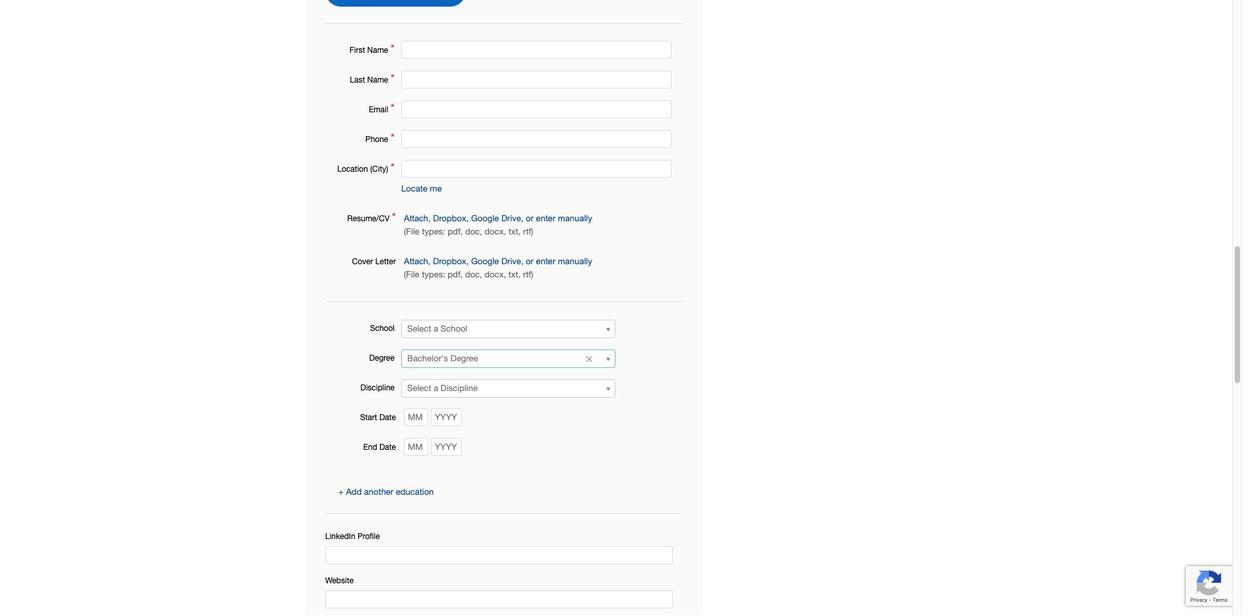 Task type: describe. For each thing, give the bounding box(es) containing it.
Education Start Month text field
[[404, 409, 428, 427]]

Education End Year text field
[[431, 439, 462, 456]]



Task type: locate. For each thing, give the bounding box(es) containing it.
Education End Month text field
[[404, 439, 428, 456]]

Education Start Year text field
[[431, 409, 462, 427]]

None text field
[[401, 71, 672, 89], [401, 160, 672, 178], [325, 547, 673, 565], [401, 71, 672, 89], [401, 160, 672, 178], [325, 547, 673, 565]]

None text field
[[401, 41, 672, 59], [401, 101, 672, 119], [401, 130, 672, 148], [325, 591, 673, 609], [401, 41, 672, 59], [401, 101, 672, 119], [401, 130, 672, 148], [325, 591, 673, 609]]



